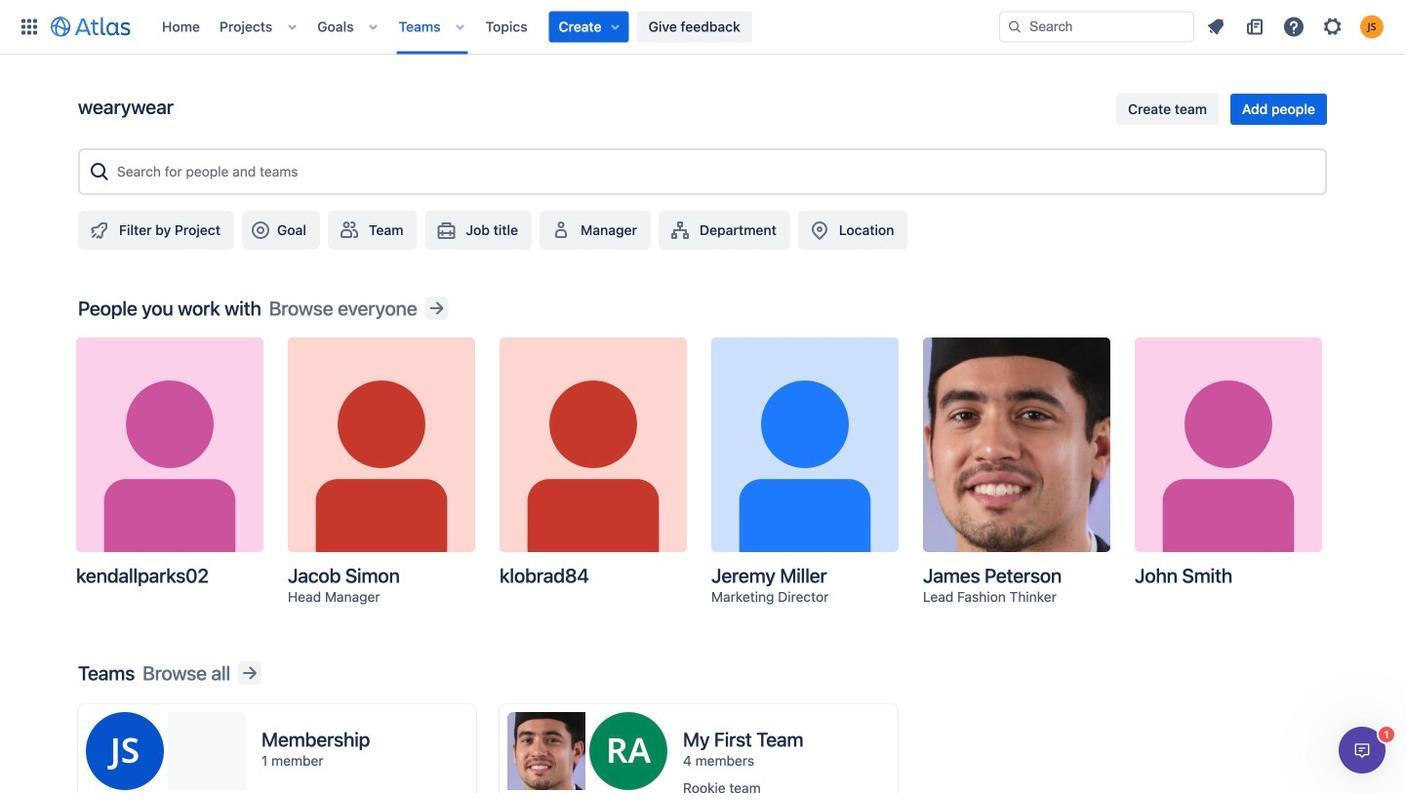 Task type: describe. For each thing, give the bounding box(es) containing it.
account image
[[1360, 15, 1384, 39]]

search image
[[1007, 19, 1023, 35]]

top element
[[12, 0, 999, 54]]

Search field
[[999, 11, 1195, 42]]

Search for people and teams field
[[111, 154, 1317, 189]]



Task type: locate. For each thing, give the bounding box(es) containing it.
None search field
[[999, 11, 1195, 42]]

settings image
[[1321, 15, 1345, 39]]

switch to... image
[[18, 15, 41, 39]]

browse everyone image
[[425, 297, 449, 320]]

notifications image
[[1204, 15, 1228, 39]]

dialog
[[1339, 727, 1386, 774]]

browse all image
[[238, 662, 262, 685]]

banner
[[0, 0, 1405, 55]]

search for people and teams image
[[88, 160, 111, 183]]

help image
[[1282, 15, 1306, 39]]



Task type: vqa. For each thing, say whether or not it's contained in the screenshot.
Settings icon
yes



